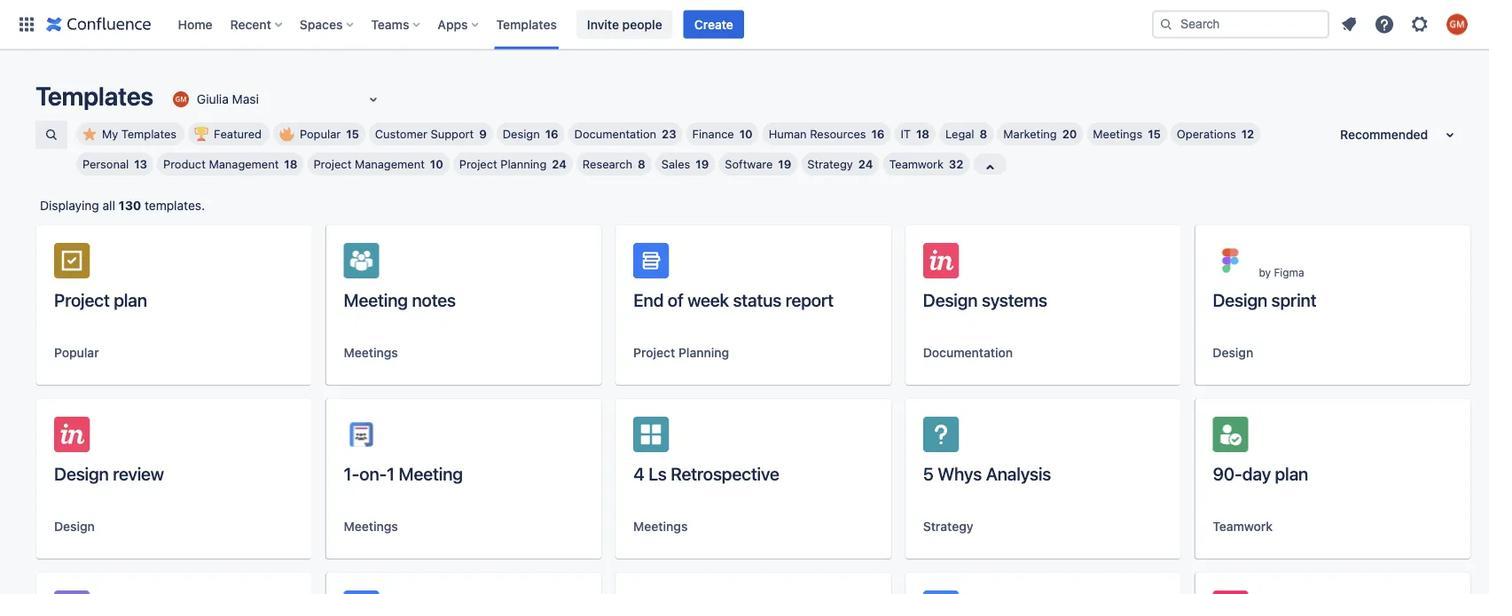 Task type: vqa. For each thing, say whether or not it's contained in the screenshot.


Task type: locate. For each thing, give the bounding box(es) containing it.
recommended button
[[1330, 121, 1472, 149]]

plan
[[114, 289, 147, 310], [1275, 463, 1309, 484]]

design left review
[[54, 463, 109, 484]]

0 vertical spatial design button
[[1213, 344, 1254, 362]]

design up documentation 'button'
[[923, 289, 978, 310]]

meetings down ls
[[634, 519, 688, 534]]

search image
[[1159, 17, 1174, 31]]

1 horizontal spatial 10
[[740, 127, 753, 141]]

0 vertical spatial meeting
[[344, 289, 408, 310]]

2 24 from the left
[[859, 157, 873, 171]]

8 for legal 8
[[980, 127, 988, 141]]

finance
[[692, 127, 734, 141]]

fewer categories image
[[980, 157, 1001, 178]]

research 8
[[583, 157, 646, 171]]

management down customer at the left of page
[[355, 157, 425, 171]]

planning for project planning 24
[[501, 157, 547, 171]]

templates
[[496, 17, 557, 31], [35, 81, 153, 111], [121, 127, 177, 141]]

0 vertical spatial 8
[[980, 127, 988, 141]]

4
[[634, 463, 645, 484]]

templates up 13
[[121, 127, 177, 141]]

project planning 24
[[459, 157, 567, 171]]

1 vertical spatial teamwork
[[1213, 519, 1273, 534]]

management down featured
[[209, 157, 279, 171]]

meetings right '20'
[[1093, 127, 1143, 141]]

teamwork down day
[[1213, 519, 1273, 534]]

templates right apps popup button
[[496, 17, 557, 31]]

18 right it
[[916, 127, 930, 141]]

1 vertical spatial templates
[[35, 81, 153, 111]]

finance 10
[[692, 127, 753, 141]]

design button down design sprint
[[1213, 344, 1254, 362]]

spaces
[[300, 17, 343, 31]]

1 horizontal spatial management
[[355, 157, 425, 171]]

meetings down on-
[[344, 519, 398, 534]]

strategy
[[808, 157, 853, 171], [923, 519, 974, 534]]

teamwork
[[889, 157, 944, 171], [1213, 519, 1273, 534]]

0 horizontal spatial 19
[[696, 157, 709, 171]]

2 16 from the left
[[872, 127, 885, 141]]

meetings down meeting notes
[[344, 346, 398, 360]]

meetings button for meeting
[[344, 344, 398, 362]]

1 horizontal spatial teamwork
[[1213, 519, 1273, 534]]

10 up software
[[740, 127, 753, 141]]

0 vertical spatial strategy
[[808, 157, 853, 171]]

2 vertical spatial templates
[[121, 127, 177, 141]]

1 19 from the left
[[696, 157, 709, 171]]

project planning button
[[634, 344, 729, 362]]

strategy 24
[[808, 157, 873, 171]]

0 vertical spatial documentation
[[575, 127, 657, 141]]

0 horizontal spatial planning
[[501, 157, 547, 171]]

1 vertical spatial plan
[[1275, 463, 1309, 484]]

10 down customer support 9
[[430, 157, 443, 171]]

0 horizontal spatial 24
[[552, 157, 567, 171]]

meetings button for 4
[[634, 518, 688, 536]]

0 vertical spatial plan
[[114, 289, 147, 310]]

on-
[[359, 463, 387, 484]]

0 horizontal spatial teamwork
[[889, 157, 944, 171]]

24
[[552, 157, 567, 171], [859, 157, 873, 171]]

0 vertical spatial planning
[[501, 157, 547, 171]]

project for project plan
[[54, 289, 110, 310]]

popular up project management 10 at left top
[[300, 127, 341, 141]]

1 horizontal spatial 24
[[859, 157, 873, 171]]

popular button
[[54, 344, 99, 362]]

design down design sprint
[[1213, 346, 1254, 360]]

project inside button
[[634, 346, 675, 360]]

planning inside project planning button
[[679, 346, 729, 360]]

1 horizontal spatial strategy
[[923, 519, 974, 534]]

meetings
[[1093, 127, 1143, 141], [344, 346, 398, 360], [344, 519, 398, 534], [634, 519, 688, 534]]

it 18
[[901, 127, 930, 141]]

meeting left notes
[[344, 289, 408, 310]]

project for project management 10
[[314, 157, 352, 171]]

2 management from the left
[[355, 157, 425, 171]]

15 left "operations"
[[1148, 127, 1161, 141]]

24 down design 16
[[552, 157, 567, 171]]

0 horizontal spatial design button
[[54, 518, 95, 536]]

management
[[209, 157, 279, 171], [355, 157, 425, 171]]

notes
[[412, 289, 456, 310]]

0 horizontal spatial documentation
[[575, 127, 657, 141]]

0 vertical spatial popular
[[300, 127, 341, 141]]

confluence image
[[46, 14, 151, 35], [46, 14, 151, 35]]

giulia
[[197, 92, 229, 107]]

design button for design sprint
[[1213, 344, 1254, 362]]

design for 16
[[503, 127, 540, 141]]

strategy down whys
[[923, 519, 974, 534]]

0 vertical spatial templates
[[496, 17, 557, 31]]

design for systems
[[923, 289, 978, 310]]

1 vertical spatial strategy
[[923, 519, 974, 534]]

design button down design review
[[54, 518, 95, 536]]

teamwork for teamwork
[[1213, 519, 1273, 534]]

report
[[786, 289, 834, 310]]

design for sprint
[[1213, 289, 1268, 310]]

design
[[503, 127, 540, 141], [923, 289, 978, 310], [1213, 289, 1268, 310], [1213, 346, 1254, 360], [54, 463, 109, 484], [54, 519, 95, 534]]

my
[[102, 127, 118, 141]]

19 right "sales"
[[696, 157, 709, 171]]

popular
[[300, 127, 341, 141], [54, 346, 99, 360]]

meetings button down ls
[[634, 518, 688, 536]]

product
[[163, 157, 206, 171]]

0 horizontal spatial strategy
[[808, 157, 853, 171]]

0 horizontal spatial 18
[[284, 157, 298, 171]]

documentation up research 8
[[575, 127, 657, 141]]

recent
[[230, 17, 271, 31]]

appswitcher icon image
[[16, 14, 37, 35]]

people
[[622, 17, 662, 31]]

analysis
[[986, 463, 1051, 484]]

documentation button
[[923, 344, 1013, 362]]

1 horizontal spatial 15
[[1148, 127, 1161, 141]]

templates up my
[[35, 81, 153, 111]]

invite people button
[[577, 10, 673, 39]]

0 vertical spatial 10
[[740, 127, 753, 141]]

1 vertical spatial documentation
[[923, 346, 1013, 360]]

banner
[[0, 0, 1489, 50]]

teams button
[[366, 10, 427, 39]]

design 16
[[503, 127, 559, 141]]

templates inside templates link
[[496, 17, 557, 31]]

1 vertical spatial 8
[[638, 157, 646, 171]]

strategy for strategy
[[923, 519, 974, 534]]

project management 10
[[314, 157, 443, 171]]

planning down week
[[679, 346, 729, 360]]

project planning
[[634, 346, 729, 360]]

design up project planning 24
[[503, 127, 540, 141]]

help icon image
[[1374, 14, 1395, 35]]

4 ls retrospective
[[634, 463, 779, 484]]

0 horizontal spatial popular
[[54, 346, 99, 360]]

0 horizontal spatial plan
[[114, 289, 147, 310]]

create link
[[684, 10, 744, 39]]

design down by
[[1213, 289, 1268, 310]]

open search bar image
[[44, 128, 59, 142]]

1-
[[344, 463, 359, 484]]

1
[[387, 463, 395, 484]]

teamwork for teamwork 32
[[889, 157, 944, 171]]

meetings button down meeting notes
[[344, 344, 398, 362]]

legal
[[946, 127, 975, 141]]

day
[[1243, 463, 1271, 484]]

8
[[980, 127, 988, 141], [638, 157, 646, 171]]

0 horizontal spatial 15
[[346, 127, 359, 141]]

0 vertical spatial 18
[[916, 127, 930, 141]]

0 horizontal spatial 16
[[545, 127, 559, 141]]

1 horizontal spatial 16
[[872, 127, 885, 141]]

notification icon image
[[1339, 14, 1360, 35]]

design systems
[[923, 289, 1048, 310]]

figma
[[1274, 266, 1305, 279]]

templates.
[[145, 198, 205, 213]]

design review
[[54, 463, 164, 484]]

19 down human
[[778, 157, 792, 171]]

0 horizontal spatial 8
[[638, 157, 646, 171]]

documentation for documentation 23
[[575, 127, 657, 141]]

home link
[[173, 10, 218, 39]]

8 right legal at the right top
[[980, 127, 988, 141]]

None text field
[[170, 90, 174, 108]]

week
[[688, 289, 729, 310]]

documentation down design systems
[[923, 346, 1013, 360]]

1 horizontal spatial 19
[[778, 157, 792, 171]]

18
[[916, 127, 930, 141], [284, 157, 298, 171]]

2 19 from the left
[[778, 157, 792, 171]]

design down design review
[[54, 519, 95, 534]]

1 horizontal spatial documentation
[[923, 346, 1013, 360]]

10
[[740, 127, 753, 141], [430, 157, 443, 171]]

teamwork button
[[1213, 518, 1273, 536]]

1 horizontal spatial 8
[[980, 127, 988, 141]]

16
[[545, 127, 559, 141], [872, 127, 885, 141]]

banner containing home
[[0, 0, 1489, 50]]

sales
[[662, 157, 691, 171]]

documentation
[[575, 127, 657, 141], [923, 346, 1013, 360]]

teamwork down it 18 at right
[[889, 157, 944, 171]]

16 left it
[[872, 127, 885, 141]]

1 horizontal spatial design button
[[1213, 344, 1254, 362]]

1 horizontal spatial planning
[[679, 346, 729, 360]]

project for project planning 24
[[459, 157, 497, 171]]

management for product management
[[209, 157, 279, 171]]

0 vertical spatial teamwork
[[889, 157, 944, 171]]

19
[[696, 157, 709, 171], [778, 157, 792, 171]]

end of week status report
[[634, 289, 834, 310]]

8 right research
[[638, 157, 646, 171]]

popular down project plan
[[54, 346, 99, 360]]

1 vertical spatial planning
[[679, 346, 729, 360]]

strategy for strategy 24
[[808, 157, 853, 171]]

meeting right 1
[[399, 463, 463, 484]]

1 management from the left
[[209, 157, 279, 171]]

0 horizontal spatial management
[[209, 157, 279, 171]]

1 vertical spatial design button
[[54, 518, 95, 536]]

24 down resources
[[859, 157, 873, 171]]

15 up project management 10 at left top
[[346, 127, 359, 141]]

meetings button down on-
[[344, 518, 398, 536]]

by figma
[[1259, 266, 1305, 279]]

planning down design 16
[[501, 157, 547, 171]]

16 up project planning 24
[[545, 127, 559, 141]]

teamwork 32
[[889, 157, 964, 171]]

18 left project management 10 at left top
[[284, 157, 298, 171]]

meetings for 4 ls retrospective
[[634, 519, 688, 534]]

strategy down human resources 16
[[808, 157, 853, 171]]

1 horizontal spatial popular
[[300, 127, 341, 141]]

1 vertical spatial 10
[[430, 157, 443, 171]]



Task type: describe. For each thing, give the bounding box(es) containing it.
recent button
[[225, 10, 289, 39]]

personal
[[83, 157, 129, 171]]

1 24 from the left
[[552, 157, 567, 171]]

settings icon image
[[1410, 14, 1431, 35]]

review
[[113, 463, 164, 484]]

0 horizontal spatial 10
[[430, 157, 443, 171]]

customer support 9
[[375, 127, 487, 141]]

displaying all 130 templates.
[[40, 198, 205, 213]]

personal 13
[[83, 157, 147, 171]]

1 horizontal spatial plan
[[1275, 463, 1309, 484]]

project plan
[[54, 289, 147, 310]]

giulia masi
[[197, 92, 259, 107]]

of
[[668, 289, 684, 310]]

software 19
[[725, 157, 792, 171]]

8 for research 8
[[638, 157, 646, 171]]

20
[[1062, 127, 1077, 141]]

legal 8
[[946, 127, 988, 141]]

design button for design review
[[54, 518, 95, 536]]

all
[[102, 198, 115, 213]]

130
[[119, 198, 141, 213]]

open image
[[363, 89, 384, 110]]

masi
[[232, 92, 259, 107]]

product management 18
[[163, 157, 298, 171]]

support
[[431, 127, 474, 141]]

1 horizontal spatial 18
[[916, 127, 930, 141]]

design sprint
[[1213, 289, 1317, 310]]

retrospective
[[671, 463, 779, 484]]

operations
[[1177, 127, 1236, 141]]

my templates
[[102, 127, 177, 141]]

spaces button
[[294, 10, 360, 39]]

design for review
[[54, 463, 109, 484]]

software
[[725, 157, 773, 171]]

meetings for 1-on-1 meeting
[[344, 519, 398, 534]]

invite
[[587, 17, 619, 31]]

1 vertical spatial popular
[[54, 346, 99, 360]]

management for project management
[[355, 157, 425, 171]]

5 whys analysis
[[923, 463, 1051, 484]]

apps
[[438, 17, 468, 31]]

create
[[694, 17, 734, 31]]

13
[[134, 157, 147, 171]]

project for project planning
[[634, 346, 675, 360]]

operations 12
[[1177, 127, 1254, 141]]

23
[[662, 127, 677, 141]]

human resources 16
[[769, 127, 885, 141]]

invite people
[[587, 17, 662, 31]]

90-
[[1213, 463, 1243, 484]]

research
[[583, 157, 633, 171]]

my templates button
[[76, 122, 185, 145]]

your profile and preferences image
[[1447, 14, 1468, 35]]

19 for software 19
[[778, 157, 792, 171]]

templates link
[[491, 10, 562, 39]]

9
[[479, 127, 487, 141]]

strategy button
[[923, 518, 974, 536]]

5
[[923, 463, 934, 484]]

recommended
[[1340, 127, 1429, 142]]

marketing
[[1004, 127, 1057, 141]]

sales 19
[[662, 157, 709, 171]]

human
[[769, 127, 807, 141]]

meetings for meeting notes
[[344, 346, 398, 360]]

meetings 15
[[1093, 127, 1161, 141]]

it
[[901, 127, 911, 141]]

apps button
[[432, 10, 486, 39]]

teams
[[371, 17, 409, 31]]

documentation 23
[[575, 127, 677, 141]]

ls
[[649, 463, 667, 484]]

global element
[[11, 0, 1149, 49]]

meetings button for 1-
[[344, 518, 398, 536]]

19 for sales 19
[[696, 157, 709, 171]]

whys
[[938, 463, 982, 484]]

12
[[1242, 127, 1254, 141]]

32
[[949, 157, 964, 171]]

by
[[1259, 266, 1271, 279]]

featured button
[[188, 122, 270, 145]]

Search field
[[1152, 10, 1330, 39]]

documentation for documentation
[[923, 346, 1013, 360]]

2 15 from the left
[[1148, 127, 1161, 141]]

90-day plan
[[1213, 463, 1309, 484]]

1 vertical spatial meeting
[[399, 463, 463, 484]]

marketing 20
[[1004, 127, 1077, 141]]

sprint
[[1272, 289, 1317, 310]]

1 15 from the left
[[346, 127, 359, 141]]

1 16 from the left
[[545, 127, 559, 141]]

meeting notes
[[344, 289, 456, 310]]

systems
[[982, 289, 1048, 310]]

planning for project planning
[[679, 346, 729, 360]]

1 vertical spatial 18
[[284, 157, 298, 171]]

resources
[[810, 127, 866, 141]]

templates inside my templates button
[[121, 127, 177, 141]]

1-on-1 meeting
[[344, 463, 463, 484]]

end
[[634, 289, 664, 310]]

status
[[733, 289, 782, 310]]

featured
[[214, 127, 262, 141]]

home
[[178, 17, 213, 31]]



